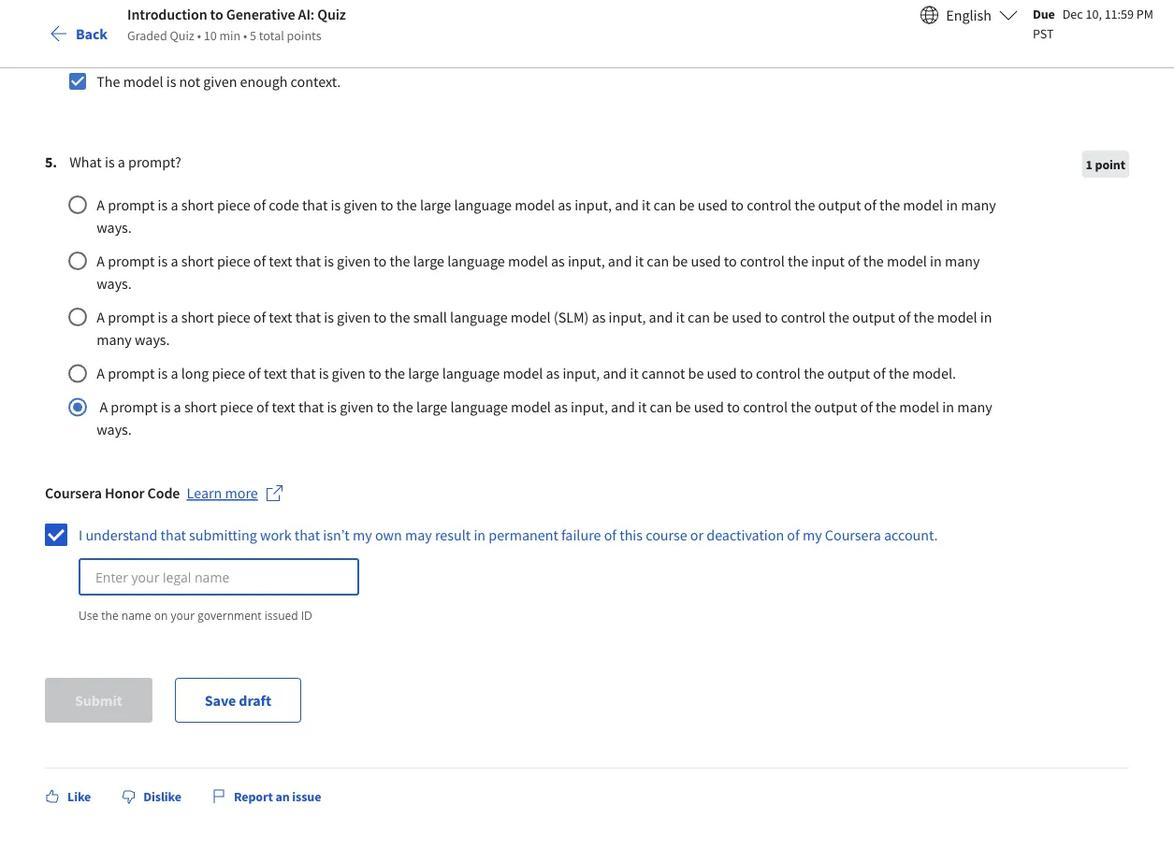 Task type: describe. For each thing, give the bounding box(es) containing it.
language for a prompt is a short piece of text that is given to the large language model as input, and it can be used to control the input of the model in many ways.
[[447, 252, 505, 270]]

dislike button for hide menu "button"
[[441, 502, 517, 535]]

your grade
[[872, 383, 942, 401]]

text for a prompt is a short piece of text that is given to the small language model (slm) as input, and it can be used to control the output of the model in many ways.
[[269, 308, 292, 327]]

generative for introduction to generative ai: quiz
[[639, 160, 824, 212]]

in for a prompt is a short piece of text that is given to the large language model as input, and it can be used to control the input of the model in many ways.
[[930, 252, 942, 270]]

a prompt is a short piece of code that is given to the large language model as input, and it can be used to control the output of the model in many ways.
[[97, 196, 999, 237]]

a for a prompt is a short piece of text that is given to the large language model as input, and it can be used to control the input of the model in many ways.
[[97, 252, 105, 270]]

group containing a prompt is a short piece of code that is given to the large language model as input, and it can be used to control the output of the model in many ways.
[[67, 190, 1018, 441]]

not
[[179, 72, 200, 91]]

your
[[171, 608, 195, 623]]

to inside introduction to generative ai: quiz graded quiz • 10 min • 5 total points
[[210, 5, 223, 24]]

pass
[[389, 413, 414, 430]]

hide
[[90, 80, 116, 97]]

input, for a prompt is a long piece of text that is given to the large language model as input, and it cannot be used to control the output of the model.
[[563, 364, 600, 383]]

many for a prompt is a short piece of text that is given to the large language model as input, and it can be used to control the input of the model in many ways.
[[945, 252, 980, 270]]

report an issue
[[234, 789, 321, 805]]

account.
[[884, 526, 938, 544]]

piece for a prompt is a short piece of text that is given to the large language model as input, and it can be used to control the output of the model in many ways.
[[220, 398, 253, 417]]

name
[[121, 608, 151, 623]]

0 horizontal spatial 11:59
[[448, 310, 477, 327]]

save draft button
[[175, 678, 301, 723]]

as for a prompt is a short piece of text that is given to the large language model as input, and it can be used to control the output of the model in many ways.
[[554, 398, 568, 417]]

to inside quiz: introduction to generative ai: quiz 10 min
[[197, 273, 207, 288]]

reading
[[97, 222, 140, 238]]

issue
[[292, 789, 321, 805]]

an
[[276, 789, 290, 805]]

can for a prompt is a short piece of code that is given to the large language model as input, and it can be used to control the output of the model in many ways.
[[654, 196, 676, 214]]

ai
[[277, 155, 287, 170]]

learn
[[187, 484, 222, 503]]

course
[[646, 526, 687, 544]]

introduction inside quiz: introduction to generative ai: quiz 10 min
[[129, 273, 194, 288]]

that for a prompt is a short piece of code that is given to the large language model as input, and it can be used to control the output of the model in many ways.
[[302, 196, 328, 214]]

code
[[269, 196, 299, 214]]

prompt for a prompt is a short piece of text that is given to the large language model as input, and it can be used to control the output of the model in many ways.
[[111, 398, 158, 417]]

ai: inside quiz: introduction to generative ai: quiz 10 min
[[270, 273, 284, 288]]

1 point
[[1086, 156, 1126, 173]]

and for a prompt is a long piece of text that is given to the large language model as input, and it cannot be used to control the output of the model.
[[603, 364, 627, 383]]

a prompt is a short piece of text that is given to the large language model as input, and it can be used to control the input of the model in many ways.
[[97, 252, 983, 293]]

small
[[413, 308, 447, 327]]

a for a prompt is a short piece of code that is given to the large language model as input, and it can be used to control the output of the model in many ways.
[[97, 196, 105, 214]]

used inside a prompt is a short piece of text that is given to the small language model (slm) as input, and it can be used to control the output of the model in many ways.
[[732, 308, 762, 327]]

used for a prompt is a short piece of text that is given to the large language model as input, and it can be used to control the output of the model in many ways.
[[694, 398, 724, 417]]

result
[[435, 526, 471, 544]]

1 my from the left
[[353, 526, 372, 544]]

back button
[[45, 0, 112, 67]]

enough
[[240, 72, 288, 91]]

.
[[53, 153, 57, 171]]

control for a prompt is a long piece of text that is given to the large language model as input, and it cannot be used to control the output of the model.
[[756, 364, 801, 383]]

quiz: introduction to generative ai: quiz 10 min
[[97, 273, 310, 307]]

long
[[181, 364, 209, 383]]

graded
[[127, 27, 167, 44]]

receive
[[373, 383, 423, 401]]

introduction to generative ai: quiz graded quiz • 10 min • 5 total points
[[127, 5, 346, 44]]

a for a prompt is a long piece of text that is given to the large language model as input, and it cannot be used to control the output of the model.
[[171, 364, 178, 383]]

isn't
[[323, 526, 350, 544]]

report
[[234, 789, 273, 805]]

receive grade
[[373, 383, 463, 401]]

video:
[[97, 155, 132, 170]]

reading:
[[97, 205, 149, 221]]

tunnel vision dialog
[[0, 0, 1174, 863]]

can for a prompt is a short piece of text that is given to the large language model as input, and it can be used to control the input of the model in many ways.
[[647, 252, 669, 270]]

given for a prompt is a short piece of text that is given to the small language model (slm) as input, and it can be used to control the output of the model in many ways.
[[337, 308, 371, 327]]

(slm)
[[554, 308, 589, 327]]

what is a prompt?
[[69, 153, 181, 171]]

be inside a prompt is a short piece of text that is given to the small language model (slm) as input, and it can be used to control the output of the model in many ways.
[[713, 308, 729, 327]]

to
[[373, 413, 386, 430]]

quiz:
[[97, 273, 126, 288]]

5 inside group
[[45, 153, 53, 171]]

may
[[405, 526, 432, 544]]

that for a prompt is a short piece of text that is given to the small language model (slm) as input, and it can be used to control the output of the model in many ways.
[[295, 308, 321, 327]]

large for a prompt is a long piece of text that is given to the large language model as input, and it cannot be used to control the output of the model.
[[408, 364, 439, 383]]

this
[[620, 526, 643, 544]]

as for a prompt is a long piece of text that is given to the large language model as input, and it cannot be used to control the output of the model.
[[546, 364, 560, 383]]

input
[[812, 252, 845, 270]]

piece for a prompt is a short piece of text that is given to the large language model as input, and it can be used to control the input of the model in many ways.
[[217, 252, 250, 270]]

learn more
[[187, 484, 258, 503]]

0 horizontal spatial dec 10, 11:59 pm pst
[[406, 310, 520, 327]]

a prompt is a short piece of text that is given to the small language model (slm) as input, and it can be used to control the output of the model in many ways.
[[97, 308, 995, 349]]

the
[[97, 72, 120, 91]]

points
[[287, 27, 321, 44]]

text for a prompt is a short piece of text that is given to the large language model as input, and it can be used to control the input of the model in many ways.
[[269, 252, 292, 270]]

a for a prompt is a short piece of text that is given to the large language model as input, and it can be used to control the input of the model in many ways.
[[171, 252, 178, 270]]

code
[[147, 484, 180, 503]]

total
[[259, 27, 284, 44]]

be for a prompt is a short piece of text that is given to the large language model as input, and it can be used to control the input of the model in many ways.
[[672, 252, 688, 270]]

prompt for a prompt is a long piece of text that is given to the large language model as input, and it cannot be used to control the output of the model.
[[108, 364, 155, 383]]

permanent
[[489, 526, 558, 544]]

what
[[69, 153, 102, 171]]

completed image
[[67, 157, 86, 175]]

group containing 5
[[45, 151, 1129, 441]]

80%
[[425, 413, 449, 430]]

prompt for a prompt is a short piece of text that is given to the small language model (slm) as input, and it can be used to control the output of the model in many ways.
[[108, 308, 155, 327]]

id
[[301, 608, 312, 623]]

save draft
[[205, 691, 271, 710]]

honor
[[105, 484, 145, 503]]

short for a prompt is a short piece of text that is given to the small language model (slm) as input, and it can be used to control the output of the model in many ways.
[[181, 308, 214, 327]]

given for a prompt is a short piece of text that is given to the large language model as input, and it can be used to control the output of the model in many ways.
[[340, 398, 374, 417]]

1 vertical spatial 10
[[97, 241, 110, 256]]

i understand that submitting work that isn't my own may result in permanent failure of this course or deactivation of my coursera account.
[[79, 526, 938, 544]]

context.
[[291, 72, 341, 91]]

be for a prompt is a short piece of text that is given to the large language model as input, and it can be used to control the output of the model in many ways.
[[675, 398, 691, 417]]

deactivation
[[707, 526, 784, 544]]

and for a prompt is a short piece of code that is given to the large language model as input, and it can be used to control the output of the model in many ways.
[[615, 196, 639, 214]]

1 vertical spatial min
[[113, 241, 133, 256]]

generative for introduction to generative ai: quiz graded quiz • 10 min • 5 total points
[[226, 5, 295, 24]]

generative inside quiz: introduction to generative ai: quiz 10 min
[[210, 273, 267, 288]]

0 horizontal spatial due
[[373, 310, 395, 327]]

0 horizontal spatial pst
[[499, 310, 520, 327]]

cannot
[[642, 364, 685, 383]]

use
[[79, 608, 98, 623]]

0 vertical spatial or
[[451, 413, 463, 430]]

quiz inside quiz: introduction to generative ai: quiz 10 min
[[286, 273, 310, 288]]

min inside quiz: introduction to generative ai: quiz 10 min
[[113, 291, 133, 307]]

as for a prompt is a short piece of code that is given to the large language model as input, and it can be used to control the output of the model in many ways.
[[558, 196, 572, 214]]

be for a prompt is a short piece of code that is given to the large language model as input, and it can be used to control the output of the model in many ways.
[[679, 196, 695, 214]]

grade for receive grade
[[426, 383, 463, 401]]

model.
[[913, 364, 956, 383]]

introduction to generative ai: reading
[[97, 205, 303, 238]]

control for a prompt is a short piece of text that is given to the large language model as input, and it can be used to control the input of the model in many ways.
[[740, 252, 785, 270]]

dec 10, 11:59 pm pst inside the tunnel vision dialog
[[1033, 5, 1154, 42]]

-
[[872, 411, 880, 444]]

pst inside the tunnel vision dialog
[[1033, 25, 1054, 42]]

can for a prompt is a short piece of text that is given to the large language model as input, and it can be used to control the output of the model in many ways.
[[650, 398, 672, 417]]

input, for a prompt is a short piece of text that is given to the large language model as input, and it can be used to control the input of the model in many ways.
[[568, 252, 605, 270]]

prompt for a prompt is a short piece of code that is given to the large language model as input, and it can be used to control the output of the model in many ways.
[[108, 196, 155, 214]]

submitting
[[189, 526, 257, 544]]

used for a prompt is a short piece of code that is given to the large language model as input, and it can be used to control the output of the model in many ways.
[[698, 196, 728, 214]]

dislike for dislike button related to back button
[[143, 789, 181, 805]]

completed image
[[67, 207, 86, 226]]

own
[[375, 526, 402, 544]]

in for a prompt is a short piece of text that is given to the large language model as input, and it can be used to control the output of the model in many ways.
[[943, 398, 954, 417]]

10 inside quiz: introduction to generative ai: quiz 10 min
[[97, 291, 110, 307]]

1 vertical spatial coursera
[[825, 526, 881, 544]]

5 inside introduction to generative ai: quiz graded quiz • 10 min • 5 total points
[[250, 27, 256, 44]]

text for a prompt is a short piece of text that is given to the large language model as input, and it can be used to control the output of the model in many ways.
[[272, 398, 295, 417]]

introduction to generative ai: quiz
[[373, 160, 961, 212]]

understand
[[86, 526, 158, 544]]

like
[[67, 789, 91, 805]]

control for a prompt is a short piece of code that is given to the large language model as input, and it can be used to control the output of the model in many ways.
[[747, 196, 792, 214]]

learn more link
[[187, 484, 284, 507]]

a prompt is a long piece of text that is given to the large language model as input, and it cannot be used to control the output of the model.
[[97, 364, 959, 383]]

given for a prompt is a short piece of code that is given to the large language model as input, and it can be used to control the output of the model in many ways.
[[344, 196, 378, 214]]



Task type: vqa. For each thing, say whether or not it's contained in the screenshot.
point
yes



Task type: locate. For each thing, give the bounding box(es) containing it.
grade for your grade
[[904, 383, 942, 401]]

11:59 inside the tunnel vision dialog
[[1105, 5, 1134, 22]]

my right isn't
[[353, 526, 372, 544]]

pst down a prompt is a short piece of text that is given to the large language model as input, and it can be used to control the input of the model in many ways.
[[499, 310, 520, 327]]

dislike button right may
[[441, 502, 517, 535]]

work
[[260, 526, 292, 544]]

language for a prompt is a short piece of text that is given to the small language model (slm) as input, and it can be used to control the output of the model in many ways.
[[450, 308, 508, 327]]

control inside a prompt is a short piece of text that is given to the small language model (slm) as input, and it can be used to control the output of the model in many ways.
[[781, 308, 826, 327]]

min down reading
[[113, 241, 133, 256]]

as inside a prompt is a short piece of text that is given to the large language model as input, and it can be used to control the input of the model in many ways.
[[551, 252, 565, 270]]

introduction for introduction to generative ai: quiz graded quiz • 10 min • 5 total points
[[127, 5, 207, 24]]

large for a prompt is a short piece of text that is given to the large language model as input, and it can be used to control the input of the model in many ways.
[[413, 252, 444, 270]]

ways. up 10 min
[[97, 218, 132, 237]]

dialog
[[0, 0, 1174, 863]]

it for a prompt is a short piece of code that is given to the large language model as input, and it can be used to control the output of the model in many ways.
[[642, 196, 651, 214]]

that for a prompt is a short piece of text that is given to the large language model as input, and it can be used to control the input of the model in many ways.
[[295, 252, 321, 270]]

video: introduction to generative ai
[[97, 155, 287, 170]]

ways. for a prompt is a short piece of code that is given to the large language model as input, and it can be used to control the output of the model in many ways.
[[97, 218, 132, 237]]

a inside a prompt is a short piece of text that is given to the large language model as input, and it can be used to control the output of the model in many ways.
[[174, 398, 181, 417]]

0 horizontal spatial •
[[197, 27, 201, 44]]

group
[[45, 151, 1129, 441], [67, 190, 1018, 441]]

dec
[[1063, 5, 1083, 22], [406, 310, 426, 327]]

a inside a prompt is a short piece of text that is given to the small language model (slm) as input, and it can be used to control the output of the model in many ways.
[[171, 308, 178, 327]]

input, for a prompt is a short piece of text that is given to the large language model as input, and it can be used to control the output of the model in many ways.
[[571, 398, 608, 417]]

short for a prompt is a short piece of code that is given to the large language model as input, and it can be used to control the output of the model in many ways.
[[181, 196, 214, 214]]

short for a prompt is a short piece of text that is given to the large language model as input, and it can be used to control the input of the model in many ways.
[[181, 252, 214, 270]]

output for a prompt is a short piece of code that is given to the large language model as input, and it can be used to control the output of the model in many ways.
[[818, 196, 861, 214]]

min down quiz: at the left
[[113, 291, 133, 307]]

large
[[420, 196, 451, 214], [413, 252, 444, 270], [408, 364, 439, 383], [416, 398, 447, 417]]

piece left the code
[[217, 196, 250, 214]]

output for a prompt is a short piece of text that is given to the large language model as input, and it can be used to control the output of the model in many ways.
[[815, 398, 857, 417]]

dislike button right like
[[113, 780, 189, 814]]

input, inside a prompt is a short piece of code that is given to the large language model as input, and it can be used to control the output of the model in many ways.
[[575, 196, 612, 214]]

large inside a prompt is a short piece of text that is given to the large language model as input, and it can be used to control the output of the model in many ways.
[[416, 398, 447, 417]]

coursera up i
[[45, 484, 102, 503]]

a left prompt?
[[118, 153, 125, 171]]

2 vertical spatial min
[[113, 291, 133, 307]]

ai: inside introduction to generative ai: quiz graded quiz • 10 min • 5 total points
[[298, 5, 315, 24]]

ai: inside introduction to generative ai: reading
[[290, 205, 303, 221]]

due right english
[[1033, 5, 1055, 22]]

as right (slm)
[[592, 308, 606, 327]]

a down quiz: introduction to generative ai: quiz 10 min
[[171, 308, 178, 327]]

in inside a prompt is a short piece of text that is given to the large language model as input, and it can be used to control the output of the model in many ways.
[[943, 398, 954, 417]]

1 horizontal spatial dec
[[1063, 5, 1083, 22]]

prompt left long at the top left of page
[[108, 364, 155, 383]]

it for a prompt is a long piece of text that is given to the large language model as input, and it cannot be used to control the output of the model.
[[630, 364, 639, 383]]

can inside a prompt is a short piece of text that is given to the small language model (slm) as input, and it can be used to control the output of the model in many ways.
[[688, 308, 710, 327]]

min
[[219, 27, 241, 44], [113, 241, 133, 256], [113, 291, 133, 307]]

due left small
[[373, 310, 395, 327]]

in inside a prompt is a short piece of code that is given to the large language model as input, and it can be used to control the output of the model in many ways.
[[946, 196, 958, 214]]

many inside a prompt is a short piece of code that is given to the large language model as input, and it can be used to control the output of the model in many ways.
[[961, 196, 996, 214]]

report an issue button
[[204, 780, 329, 814]]

as down a prompt is a short piece of code that is given to the large language model as input, and it can be used to control the output of the model in many ways. on the top
[[551, 252, 565, 270]]

pm inside dec 10, 11:59 pm pst
[[1137, 5, 1154, 22]]

a inside a prompt is a short piece of code that is given to the large language model as input, and it can be used to control the output of the model in many ways.
[[97, 196, 105, 214]]

1
[[1086, 156, 1093, 173]]

used
[[698, 196, 728, 214], [691, 252, 721, 270], [732, 308, 762, 327], [707, 364, 737, 383], [694, 398, 724, 417]]

a for a prompt is a short piece of code that is given to the large language model as input, and it can be used to control the output of the model in many ways.
[[171, 196, 178, 214]]

a left long at the top left of page
[[171, 364, 178, 383]]

be
[[679, 196, 695, 214], [672, 252, 688, 270], [713, 308, 729, 327], [688, 364, 704, 383], [675, 398, 691, 417]]

to
[[210, 5, 223, 24], [203, 155, 213, 170], [596, 160, 631, 212], [381, 196, 394, 214], [731, 196, 744, 214], [216, 205, 227, 221], [374, 252, 387, 270], [724, 252, 737, 270], [197, 273, 207, 288], [374, 308, 387, 327], [765, 308, 778, 327], [369, 364, 382, 383], [740, 364, 753, 383], [377, 398, 390, 417], [727, 398, 740, 417]]

piece inside a prompt is a short piece of code that is given to the large language model as input, and it can be used to control the output of the model in many ways.
[[217, 196, 250, 214]]

to inside introduction to generative ai: reading
[[216, 205, 227, 221]]

dec inside the tunnel vision dialog
[[1063, 5, 1083, 22]]

0 vertical spatial 11:59
[[1105, 5, 1134, 22]]

output inside a prompt is a short piece of text that is given to the large language model as input, and it can be used to control the output of the model in many ways.
[[815, 398, 857, 417]]

piece up quiz: introduction to generative ai: quiz 10 min
[[217, 252, 250, 270]]

as for a prompt is a short piece of text that is given to the large language model as input, and it can be used to control the input of the model in many ways.
[[551, 252, 565, 270]]

that for a prompt is a short piece of text that is given to the large language model as input, and it can be used to control the output of the model in many ways.
[[298, 398, 324, 417]]

in inside a prompt is a short piece of text that is given to the small language model (slm) as input, and it can be used to control the output of the model in many ways.
[[981, 308, 992, 327]]

input, up (slm)
[[568, 252, 605, 270]]

ways. for a prompt is a short piece of text that is given to the large language model as input, and it can be used to control the input of the model in many ways.
[[97, 274, 132, 293]]

10 down reading
[[97, 241, 110, 256]]

1 horizontal spatial or
[[690, 526, 704, 544]]

1 vertical spatial due
[[373, 310, 395, 327]]

generative inside introduction to generative ai: reading
[[230, 205, 287, 221]]

prompt up reading
[[108, 196, 155, 214]]

input, inside a prompt is a short piece of text that is given to the small language model (slm) as input, and it can be used to control the output of the model in many ways.
[[609, 308, 646, 327]]

short down long at the top left of page
[[184, 398, 217, 417]]

save
[[205, 691, 236, 710]]

input, down a prompt is a long piece of text that is given to the large language model as input, and it cannot be used to control the output of the model.
[[571, 398, 608, 417]]

0 vertical spatial dislike button
[[441, 502, 517, 535]]

given inside a prompt is a short piece of text that is given to the large language model as input, and it can be used to control the input of the model in many ways.
[[337, 252, 371, 270]]

0 horizontal spatial 10,
[[429, 310, 445, 327]]

1 horizontal spatial pm
[[1137, 5, 1154, 22]]

control for a prompt is a short piece of text that is given to the large language model as input, and it can be used to control the output of the model in many ways.
[[743, 398, 788, 417]]

1 vertical spatial 10,
[[429, 310, 445, 327]]

a inside a prompt is a short piece of code that is given to the large language model as input, and it can be used to control the output of the model in many ways.
[[171, 196, 178, 214]]

a for a prompt is a short piece of text that is given to the small language model (slm) as input, and it can be used to control the output of the model in many ways.
[[97, 308, 105, 327]]

used inside a prompt is a short piece of text that is given to the large language model as input, and it can be used to control the input of the model in many ways.
[[691, 252, 721, 270]]

given for a prompt is a long piece of text that is given to the large language model as input, and it cannot be used to control the output of the model.
[[332, 364, 366, 383]]

it for a prompt is a short piece of text that is given to the large language model as input, and it can be used to control the input of the model in many ways.
[[635, 252, 644, 270]]

1 horizontal spatial grade
[[904, 383, 942, 401]]

generative for introduction to generative ai: reading
[[230, 205, 287, 221]]

coursera
[[45, 484, 102, 503], [825, 526, 881, 544]]

dislike inside the tunnel vision dialog
[[143, 789, 181, 805]]

Enter your legal name field
[[79, 558, 359, 596]]

used for a prompt is a long piece of text that is given to the large language model as input, and it cannot be used to control the output of the model.
[[707, 364, 737, 383]]

that inside a prompt is a short piece of code that is given to the large language model as input, and it can be used to control the output of the model in many ways.
[[302, 196, 328, 214]]

grade up "80%"
[[426, 383, 463, 401]]

1 horizontal spatial dec 10, 11:59 pm pst
[[1033, 5, 1154, 42]]

it inside a prompt is a short piece of text that is given to the large language model as input, and it can be used to control the input of the model in many ways.
[[635, 252, 644, 270]]

on
[[154, 608, 168, 623]]

output for a prompt is a long piece of text that is given to the large language model as input, and it cannot be used to control the output of the model.
[[828, 364, 870, 383]]

short down video: introduction to generative ai
[[181, 196, 214, 214]]

as up a prompt is a short piece of text that is given to the large language model as input, and it can be used to control the output of the model in many ways.
[[546, 364, 560, 383]]

as up a prompt is a short piece of text that is given to the large language model as input, and it can be used to control the input of the model in many ways.
[[558, 196, 572, 214]]

of
[[253, 196, 266, 214], [864, 196, 877, 214], [253, 252, 266, 270], [848, 252, 860, 270], [253, 308, 266, 327], [898, 308, 911, 327], [248, 364, 261, 383], [873, 364, 886, 383], [256, 398, 269, 417], [860, 398, 873, 417], [604, 526, 617, 544], [787, 526, 800, 544]]

dislike
[[471, 510, 509, 527], [143, 789, 181, 805]]

or
[[451, 413, 463, 430], [690, 526, 704, 544]]

ways. inside a prompt is a short piece of text that is given to the small language model (slm) as input, and it can be used to control the output of the model in many ways.
[[135, 330, 170, 349]]

1 vertical spatial 5
[[45, 153, 53, 171]]

language right small
[[450, 308, 508, 327]]

prompt?
[[128, 153, 181, 171]]

5 left completed icon
[[45, 153, 53, 171]]

can
[[654, 196, 676, 214], [647, 252, 669, 270], [688, 308, 710, 327], [650, 398, 672, 417]]

input, right (slm)
[[609, 308, 646, 327]]

in for a prompt is a short piece of code that is given to the large language model as input, and it can be used to control the output of the model in many ways.
[[946, 196, 958, 214]]

grade
[[426, 383, 463, 401], [904, 383, 942, 401]]

short up quiz: introduction to generative ai: quiz 10 min
[[181, 252, 214, 270]]

prompt inside a prompt is a short piece of text that is given to the large language model as input, and it can be used to control the input of the model in many ways.
[[108, 252, 155, 270]]

language right "80%"
[[450, 398, 508, 417]]

input, for a prompt is a short piece of code that is given to the large language model as input, and it can be used to control the output of the model in many ways.
[[575, 196, 612, 214]]

ai: for introduction to generative ai: quiz
[[832, 160, 875, 212]]

0 horizontal spatial 5
[[45, 153, 53, 171]]

and for a prompt is a short piece of text that is given to the large language model as input, and it can be used to control the output of the model in many ways.
[[611, 398, 635, 417]]

hide menu
[[90, 80, 151, 97]]

and inside a prompt is a short piece of text that is given to the large language model as input, and it can be used to control the input of the model in many ways.
[[608, 252, 632, 270]]

text inside a prompt is a short piece of text that is given to the large language model as input, and it can be used to control the input of the model in many ways.
[[269, 252, 292, 270]]

0 vertical spatial pm
[[1137, 5, 1154, 22]]

as inside a prompt is a short piece of text that is given to the small language model (slm) as input, and it can be used to control the output of the model in many ways.
[[592, 308, 606, 327]]

ways. inside a prompt is a short piece of text that is given to the large language model as input, and it can be used to control the input of the model in many ways.
[[97, 274, 132, 293]]

many for a prompt is a short piece of text that is given to the large language model as input, and it can be used to control the output of the model in many ways.
[[957, 398, 993, 417]]

piece inside a prompt is a short piece of text that is given to the large language model as input, and it can be used to control the input of the model in many ways.
[[217, 252, 250, 270]]

10, inside the tunnel vision dialog
[[1086, 5, 1102, 22]]

given
[[203, 72, 237, 91], [344, 196, 378, 214], [337, 252, 371, 270], [337, 308, 371, 327], [332, 364, 366, 383], [340, 398, 374, 417]]

0 vertical spatial pst
[[1033, 25, 1054, 42]]

control inside a prompt is a short piece of text that is given to the large language model as input, and it can be used to control the output of the model in many ways.
[[743, 398, 788, 417]]

1 horizontal spatial dislike button
[[441, 502, 517, 535]]

10 min
[[97, 241, 133, 256]]

can inside a prompt is a short piece of text that is given to the large language model as input, and it can be used to control the input of the model in many ways.
[[647, 252, 669, 270]]

point
[[1095, 156, 1126, 173]]

piece
[[217, 196, 250, 214], [217, 252, 250, 270], [217, 308, 250, 327], [212, 364, 245, 383], [220, 398, 253, 417]]

input, up a prompt is a short piece of text that is given to the large language model as input, and it can be used to control the output of the model in many ways.
[[563, 364, 600, 383]]

more
[[225, 484, 258, 503]]

pst
[[1033, 25, 1054, 42], [499, 310, 520, 327]]

0 vertical spatial dislike
[[471, 510, 509, 527]]

used for a prompt is a short piece of text that is given to the large language model as input, and it can be used to control the input of the model in many ways.
[[691, 252, 721, 270]]

5 left total
[[250, 27, 256, 44]]

•
[[197, 27, 201, 44], [243, 27, 247, 44]]

language up a prompt is a short piece of text that is given to the large language model as input, and it can be used to control the input of the model in many ways.
[[454, 196, 512, 214]]

a inside a prompt is a short piece of text that is given to the large language model as input, and it can be used to control the input of the model in many ways.
[[171, 252, 178, 270]]

• up not
[[197, 27, 201, 44]]

short
[[181, 196, 214, 214], [181, 252, 214, 270], [181, 308, 214, 327], [184, 398, 217, 417]]

ways. inside a prompt is a short piece of text that is given to the large language model as input, and it can be used to control the output of the model in many ways.
[[97, 420, 132, 439]]

it inside a prompt is a short piece of code that is given to the large language model as input, and it can be used to control the output of the model in many ways.
[[642, 196, 651, 214]]

introduction inside introduction to generative ai: quiz graded quiz • 10 min • 5 total points
[[127, 5, 207, 24]]

a inside a prompt is a short piece of text that is given to the large language model as input, and it can be used to control the output of the model in many ways.
[[100, 398, 108, 417]]

back
[[76, 24, 108, 43]]

output
[[818, 196, 861, 214], [853, 308, 895, 327], [828, 364, 870, 383], [815, 398, 857, 417]]

2 • from the left
[[243, 27, 247, 44]]

short down quiz: introduction to generative ai: quiz 10 min
[[181, 308, 214, 327]]

to pass
[[373, 413, 414, 430]]

output inside a prompt is a short piece of code that is given to the large language model as input, and it can be used to control the output of the model in many ways.
[[818, 196, 861, 214]]

in inside a prompt is a short piece of text that is given to the large language model as input, and it can be used to control the input of the model in many ways.
[[930, 252, 942, 270]]

many
[[961, 196, 996, 214], [945, 252, 980, 270], [97, 330, 132, 349], [957, 398, 993, 417]]

1 horizontal spatial my
[[803, 526, 822, 544]]

that for a prompt is a long piece of text that is given to the large language model as input, and it cannot be used to control the output of the model.
[[290, 364, 316, 383]]

10 down quiz: at the left
[[97, 291, 110, 307]]

as
[[558, 196, 572, 214], [551, 252, 565, 270], [592, 308, 606, 327], [546, 364, 560, 383], [554, 398, 568, 417]]

1 vertical spatial dislike
[[143, 789, 181, 805]]

language inside a prompt is a short piece of text that is given to the large language model as input, and it can be used to control the output of the model in many ways.
[[450, 398, 508, 417]]

piece for a prompt is a short piece of code that is given to the large language model as input, and it can be used to control the output of the model in many ways.
[[217, 196, 250, 214]]

dislike button for back button
[[113, 780, 189, 814]]

that inside a prompt is a short piece of text that is given to the large language model as input, and it can be used to control the input of the model in many ways.
[[295, 252, 321, 270]]

1 vertical spatial 11:59
[[448, 310, 477, 327]]

0 horizontal spatial dislike button
[[113, 780, 189, 814]]

0 vertical spatial dec 10, 11:59 pm pst
[[1033, 5, 1154, 42]]

due inside the tunnel vision dialog
[[1033, 5, 1055, 22]]

input, up a prompt is a short piece of text that is given to the large language model as input, and it can be used to control the input of the model in many ways.
[[575, 196, 612, 214]]

a
[[97, 196, 105, 214], [97, 252, 105, 270], [97, 308, 105, 327], [97, 364, 105, 383], [100, 398, 108, 417]]

grade right your
[[904, 383, 942, 401]]

introduction for introduction to generative ai: quiz
[[373, 160, 587, 212]]

short inside a prompt is a short piece of code that is given to the large language model as input, and it can be used to control the output of the model in many ways.
[[181, 196, 214, 214]]

language inside a prompt is a short piece of text that is given to the small language model (slm) as input, and it can be used to control the output of the model in many ways.
[[450, 308, 508, 327]]

draft
[[239, 691, 271, 710]]

1 horizontal spatial 5
[[250, 27, 256, 44]]

generative inside introduction to generative ai: quiz graded quiz • 10 min • 5 total points
[[226, 5, 295, 24]]

output up input
[[818, 196, 861, 214]]

0 vertical spatial dec
[[1063, 5, 1083, 22]]

0 horizontal spatial dislike
[[143, 789, 181, 805]]

prompt down quiz: at the left
[[108, 308, 155, 327]]

input, inside a prompt is a short piece of text that is given to the large language model as input, and it can be used to control the input of the model in many ways.
[[568, 252, 605, 270]]

use the name on your government issued id
[[79, 608, 312, 623]]

1 horizontal spatial pst
[[1033, 25, 1054, 42]]

language up 80% or higher
[[442, 364, 500, 383]]

• left total
[[243, 27, 247, 44]]

2 vertical spatial 10
[[97, 291, 110, 307]]

large for a prompt is a short piece of text that is given to the large language model as input, and it can be used to control the output of the model in many ways.
[[416, 398, 447, 417]]

language for a prompt is a long piece of text that is given to the large language model as input, and it cannot be used to control the output of the model.
[[442, 364, 500, 383]]

hide menu button
[[60, 72, 159, 106]]

prompt inside a prompt is a short piece of text that is given to the large language model as input, and it can be used to control the output of the model in many ways.
[[111, 398, 158, 417]]

given inside a prompt is a short piece of code that is given to the large language model as input, and it can be used to control the output of the model in many ways.
[[344, 196, 378, 214]]

menu
[[119, 80, 151, 97]]

many inside a prompt is a short piece of text that is given to the small language model (slm) as input, and it can be used to control the output of the model in many ways.
[[97, 330, 132, 349]]

ways. for a prompt is a short piece of text that is given to the large language model as input, and it can be used to control the output of the model in many ways.
[[97, 420, 132, 439]]

large for a prompt is a short piece of code that is given to the large language model as input, and it can be used to control the output of the model in many ways.
[[420, 196, 451, 214]]

5 .
[[45, 153, 57, 171]]

control inside a prompt is a short piece of code that is given to the large language model as input, and it can be used to control the output of the model in many ways.
[[747, 196, 792, 214]]

ways. up coursera honor code
[[97, 420, 132, 439]]

a for a prompt is a short piece of text that is given to the large language model as input, and it can be used to control the output of the model in many ways.
[[174, 398, 181, 417]]

language
[[454, 196, 512, 214], [447, 252, 505, 270], [450, 308, 508, 327], [442, 364, 500, 383], [450, 398, 508, 417]]

a for a prompt is a short piece of text that is given to the large language model as input, and it can be used to control the output of the model in many ways.
[[100, 398, 108, 417]]

prompt inside a prompt is a short piece of text that is given to the small language model (slm) as input, and it can be used to control the output of the model in many ways.
[[108, 308, 155, 327]]

a up quiz: introduction to generative ai: quiz 10 min
[[171, 252, 178, 270]]

your
[[872, 383, 902, 401]]

language inside a prompt is a short piece of text that is given to the large language model as input, and it can be used to control the input of the model in many ways.
[[447, 252, 505, 270]]

a inside a prompt is a short piece of text that is given to the large language model as input, and it can be used to control the input of the model in many ways.
[[97, 252, 105, 270]]

piece for a prompt is a long piece of text that is given to the large language model as input, and it cannot be used to control the output of the model.
[[212, 364, 245, 383]]

output left -
[[815, 398, 857, 417]]

control inside a prompt is a short piece of text that is given to the large language model as input, and it can be used to control the input of the model in many ways.
[[740, 252, 785, 270]]

be for a prompt is a long piece of text that is given to the large language model as input, and it cannot be used to control the output of the model.
[[688, 364, 704, 383]]

short for a prompt is a short piece of text that is given to the large language model as input, and it can be used to control the output of the model in many ways.
[[184, 398, 217, 417]]

a for a prompt is a short piece of text that is given to the small language model (slm) as input, and it can be used to control the output of the model in many ways.
[[171, 308, 178, 327]]

be inside a prompt is a short piece of code that is given to the large language model as input, and it can be used to control the output of the model in many ways.
[[679, 196, 695, 214]]

dislike right like
[[143, 789, 181, 805]]

is
[[166, 72, 176, 91], [105, 153, 115, 171], [158, 196, 168, 214], [331, 196, 341, 214], [158, 252, 168, 270], [324, 252, 334, 270], [158, 308, 168, 327], [324, 308, 334, 327], [158, 364, 168, 383], [319, 364, 329, 383], [161, 398, 171, 417], [327, 398, 337, 417]]

1 grade from the left
[[426, 383, 463, 401]]

piece down quiz: introduction to generative ai: quiz 10 min
[[217, 308, 250, 327]]

output up your
[[853, 308, 895, 327]]

1 • from the left
[[197, 27, 201, 44]]

2 my from the left
[[803, 526, 822, 544]]

given inside a prompt is a short piece of text that is given to the large language model as input, and it can be used to control the output of the model in many ways.
[[340, 398, 374, 417]]

piece right long at the top left of page
[[212, 364, 245, 383]]

text inside a prompt is a short piece of text that is given to the small language model (slm) as input, and it can be used to control the output of the model in many ways.
[[269, 308, 292, 327]]

0 vertical spatial 10
[[204, 27, 217, 44]]

coursera image
[[15, 15, 134, 45]]

higher
[[466, 413, 501, 430]]

1 horizontal spatial 10,
[[1086, 5, 1102, 22]]

or right "80%"
[[451, 413, 463, 430]]

0 horizontal spatial my
[[353, 526, 372, 544]]

output left your
[[828, 364, 870, 383]]

many inside a prompt is a short piece of text that is given to the large language model as input, and it can be used to control the output of the model in many ways.
[[957, 398, 993, 417]]

language down a prompt is a short piece of code that is given to the large language model as input, and it can be used to control the output of the model in many ways. on the top
[[447, 252, 505, 270]]

dislike for dislike button related to hide menu "button"
[[471, 510, 509, 527]]

as down a prompt is a long piece of text that is given to the large language model as input, and it cannot be used to control the output of the model.
[[554, 398, 568, 417]]

as inside a prompt is a short piece of text that is given to the large language model as input, and it can be used to control the output of the model in many ways.
[[554, 398, 568, 417]]

1 vertical spatial dec
[[406, 310, 426, 327]]

english
[[946, 6, 992, 24]]

0 horizontal spatial or
[[451, 413, 463, 430]]

and inside a prompt is a short piece of text that is given to the large language model as input, and it can be used to control the output of the model in many ways.
[[611, 398, 635, 417]]

introduction for introduction to generative ai: reading
[[149, 205, 213, 221]]

can inside a prompt is a short piece of code that is given to the large language model as input, and it can be used to control the output of the model in many ways.
[[654, 196, 676, 214]]

output inside a prompt is a short piece of text that is given to the small language model (slm) as input, and it can be used to control the output of the model in many ways.
[[853, 308, 895, 327]]

ai:
[[298, 5, 315, 24], [832, 160, 875, 212], [290, 205, 303, 221], [270, 273, 284, 288]]

that inside a prompt is a short piece of text that is given to the small language model (slm) as input, and it can be used to control the output of the model in many ways.
[[295, 308, 321, 327]]

coursera left the account.
[[825, 526, 881, 544]]

0 vertical spatial 10,
[[1086, 5, 1102, 22]]

used inside a prompt is a short piece of code that is given to the large language model as input, and it can be used to control the output of the model in many ways.
[[698, 196, 728, 214]]

piece for a prompt is a short piece of text that is given to the small language model (slm) as input, and it can be used to control the output of the model in many ways.
[[217, 308, 250, 327]]

can inside a prompt is a short piece of text that is given to the large language model as input, and it can be used to control the output of the model in many ways.
[[650, 398, 672, 417]]

government
[[198, 608, 262, 623]]

prompt for a prompt is a short piece of text that is given to the large language model as input, and it can be used to control the input of the model in many ways.
[[108, 252, 155, 270]]

it for a prompt is a short piece of text that is given to the large language model as input, and it can be used to control the output of the model in many ways.
[[638, 398, 647, 417]]

used inside a prompt is a short piece of text that is given to the large language model as input, and it can be used to control the output of the model in many ways.
[[694, 398, 724, 417]]

0 horizontal spatial dec
[[406, 310, 426, 327]]

0 vertical spatial due
[[1033, 5, 1055, 22]]

or inside the tunnel vision dialog
[[690, 526, 704, 544]]

min inside introduction to generative ai: quiz graded quiz • 10 min • 5 total points
[[219, 27, 241, 44]]

pst right english "button"
[[1033, 25, 1054, 42]]

0 horizontal spatial pm
[[480, 310, 497, 327]]

introduction inside introduction to generative ai: reading
[[149, 205, 213, 221]]

dislike right result at the bottom of page
[[471, 510, 509, 527]]

and inside a prompt is a short piece of text that is given to the small language model (slm) as input, and it can be used to control the output of the model in many ways.
[[649, 308, 673, 327]]

input, inside a prompt is a short piece of text that is given to the large language model as input, and it can be used to control the output of the model in many ways.
[[571, 398, 608, 417]]

Search in course text field
[[149, 11, 430, 45]]

and inside a prompt is a short piece of code that is given to the large language model as input, and it can be used to control the output of the model in many ways.
[[615, 196, 639, 214]]

1 vertical spatial or
[[690, 526, 704, 544]]

large inside a prompt is a short piece of text that is given to the large language model as input, and it can be used to control the input of the model in many ways.
[[413, 252, 444, 270]]

a prompt is a short piece of text that is given to the large language model as input, and it can be used to control the output of the model in many ways.
[[97, 398, 996, 439]]

1 horizontal spatial 11:59
[[1105, 5, 1134, 22]]

english button
[[913, 0, 1026, 45]]

2 grade from the left
[[904, 383, 942, 401]]

i
[[79, 526, 83, 544]]

piece up more
[[220, 398, 253, 417]]

be inside a prompt is a short piece of text that is given to the large language model as input, and it can be used to control the input of the model in many ways.
[[672, 252, 688, 270]]

0 horizontal spatial coursera
[[45, 484, 102, 503]]

prompt up quiz: at the left
[[108, 252, 155, 270]]

0 vertical spatial 5
[[250, 27, 256, 44]]

0 horizontal spatial grade
[[426, 383, 463, 401]]

1 horizontal spatial coursera
[[825, 526, 881, 544]]

the model is not given enough context.
[[97, 72, 341, 91]]

a down video: introduction to generative ai
[[171, 196, 178, 214]]

many for a prompt is a short piece of code that is given to the large language model as input, and it can be used to control the output of the model in many ways.
[[961, 196, 996, 214]]

1 horizontal spatial dislike
[[471, 510, 509, 527]]

language for a prompt is a short piece of code that is given to the large language model as input, and it can be used to control the output of the model in many ways.
[[454, 196, 512, 214]]

coursera honor code
[[45, 484, 180, 503]]

1 vertical spatial dec 10, 11:59 pm pst
[[406, 310, 520, 327]]

dialog containing introduction to generative ai: quiz
[[0, 0, 1174, 863]]

language inside a prompt is a short piece of code that is given to the large language model as input, and it can be used to control the output of the model in many ways.
[[454, 196, 512, 214]]

ways. down 10 min
[[97, 274, 132, 293]]

ways. down quiz: introduction to generative ai: quiz 10 min
[[135, 330, 170, 349]]

like button
[[37, 780, 98, 814]]

or right course
[[690, 526, 704, 544]]

my right deactivation
[[803, 526, 822, 544]]

1 horizontal spatial •
[[243, 27, 247, 44]]

short inside a prompt is a short piece of text that is given to the small language model (slm) as input, and it can be used to control the output of the model in many ways.
[[181, 308, 214, 327]]

language for a prompt is a short piece of text that is given to the large language model as input, and it can be used to control the output of the model in many ways.
[[450, 398, 508, 417]]

ai: for introduction to generative ai: reading
[[290, 205, 303, 221]]

that
[[302, 196, 328, 214], [295, 252, 321, 270], [295, 308, 321, 327], [290, 364, 316, 383], [298, 398, 324, 417], [161, 526, 186, 544], [295, 526, 320, 544]]

text for a prompt is a long piece of text that is given to the large language model as input, and it cannot be used to control the output of the model.
[[264, 364, 287, 383]]

issued
[[265, 608, 298, 623]]

80% or higher
[[425, 413, 501, 430]]

0 vertical spatial coursera
[[45, 484, 102, 503]]

1 vertical spatial pm
[[480, 310, 497, 327]]

a down long at the top left of page
[[174, 398, 181, 417]]

be inside a prompt is a short piece of text that is given to the large language model as input, and it can be used to control the output of the model in many ways.
[[675, 398, 691, 417]]

a for a prompt is a long piece of text that is given to the large language model as input, and it cannot be used to control the output of the model.
[[97, 364, 105, 383]]

ai: for introduction to generative ai: quiz graded quiz • 10 min • 5 total points
[[298, 5, 315, 24]]

and for a prompt is a short piece of text that is given to the large language model as input, and it can be used to control the input of the model in many ways.
[[608, 252, 632, 270]]

0 vertical spatial min
[[219, 27, 241, 44]]

10 up the model is not given enough context.
[[204, 27, 217, 44]]

1 vertical spatial pst
[[499, 310, 520, 327]]

min left total
[[219, 27, 241, 44]]

failure
[[561, 526, 601, 544]]

the
[[396, 196, 417, 214], [795, 196, 815, 214], [880, 196, 900, 214], [390, 252, 410, 270], [788, 252, 809, 270], [863, 252, 884, 270], [390, 308, 410, 327], [829, 308, 850, 327], [914, 308, 934, 327], [385, 364, 405, 383], [804, 364, 825, 383], [889, 364, 910, 383], [393, 398, 413, 417], [791, 398, 812, 417], [876, 398, 897, 417], [101, 608, 119, 623]]

quiz
[[317, 5, 346, 24], [170, 27, 194, 44], [884, 160, 961, 212], [286, 273, 310, 288]]

in
[[946, 196, 958, 214], [930, 252, 942, 270], [981, 308, 992, 327], [943, 398, 954, 417], [474, 526, 486, 544]]

given for a prompt is a short piece of text that is given to the large language model as input, and it can be used to control the input of the model in many ways.
[[337, 252, 371, 270]]

prompt up honor at left bottom
[[111, 398, 158, 417]]

text inside a prompt is a short piece of text that is given to the large language model as input, and it can be used to control the output of the model in many ways.
[[272, 398, 295, 417]]

due
[[1033, 5, 1055, 22], [373, 310, 395, 327]]

1 horizontal spatial due
[[1033, 5, 1055, 22]]

1 vertical spatial dislike button
[[113, 780, 189, 814]]

10 inside introduction to generative ai: quiz graded quiz • 10 min • 5 total points
[[204, 27, 217, 44]]

it inside a prompt is a short piece of text that is given to the small language model (slm) as input, and it can be used to control the output of the model in many ways.
[[676, 308, 685, 327]]



